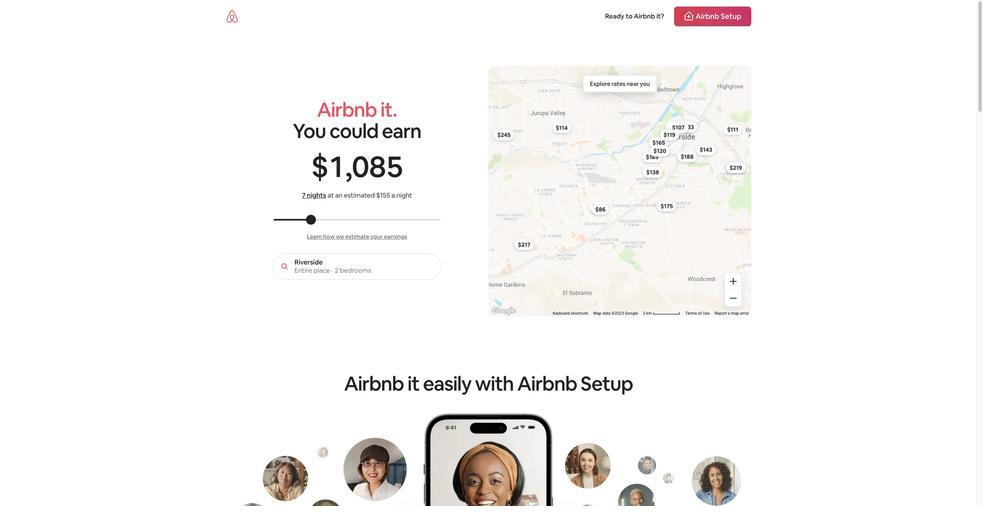 Task type: locate. For each thing, give the bounding box(es) containing it.
0 vertical spatial $155
[[669, 123, 682, 130]]

nights
[[307, 191, 326, 200]]

map
[[593, 311, 601, 316]]

map
[[731, 311, 739, 316]]

airbnb
[[695, 12, 719, 21], [634, 12, 655, 21], [317, 97, 377, 122], [344, 371, 404, 396]]

$111 button
[[723, 124, 742, 135]]

bedrooms
[[340, 266, 371, 275]]

a
[[391, 191, 395, 200], [728, 311, 730, 316]]

1 horizontal spatial $155
[[669, 123, 682, 130]]

zoom out image
[[730, 295, 737, 302]]

$175 button
[[657, 200, 677, 212]]

airbnb it easily with airbnb setup
[[344, 371, 633, 396]]

$155 inside button
[[669, 123, 682, 130]]

estimated
[[344, 191, 375, 200]]

airbnb it. you could earn
[[293, 97, 421, 144]]

$138 button
[[643, 166, 663, 178]]

8
[[369, 147, 385, 186]]

near
[[627, 80, 639, 88]]

entire
[[295, 266, 312, 275]]

0 vertical spatial 2
[[335, 266, 339, 275]]

1 vertical spatial a
[[728, 311, 730, 316]]

easily
[[423, 371, 471, 396]]

rates
[[612, 80, 625, 88]]

2 right ·
[[335, 266, 339, 275]]

0 horizontal spatial a
[[391, 191, 395, 200]]

error
[[740, 311, 749, 316]]

zoom in image
[[730, 278, 737, 285]]

1 horizontal spatial 2
[[643, 311, 645, 316]]

you
[[640, 80, 650, 88]]

you
[[293, 118, 326, 144]]

map region
[[414, 0, 835, 401]]

7
[[302, 191, 306, 200]]

0
[[351, 147, 369, 186]]

0 horizontal spatial $155
[[376, 191, 390, 200]]

$138
[[646, 169, 659, 176]]

$217 button
[[514, 239, 534, 250]]

airbnb for airbnb it easily with airbnb setup
[[344, 371, 404, 396]]

$155
[[669, 123, 682, 130], [376, 191, 390, 200]]

2
[[335, 266, 339, 275], [643, 311, 645, 316]]

$219 button
[[726, 162, 746, 173]]

with
[[475, 371, 514, 396]]

$152 button
[[725, 161, 745, 173]]

$299 button
[[673, 120, 695, 132]]

an
[[335, 191, 343, 200]]

$188
[[681, 153, 694, 160]]

$ 1 , 0 8 5
[[311, 147, 402, 186]]

$114 button
[[552, 122, 571, 133]]

None range field
[[274, 219, 440, 221]]

1 vertical spatial 2
[[643, 311, 645, 316]]

it.
[[380, 97, 397, 122]]

report a map error
[[715, 311, 749, 316]]

a smiling superhost in the airbnb app. text informs us that her name is myranda, she has three years' experience hosting in little rock, and her airbnb rating is 4.96 stars out of 5. image
[[226, 412, 751, 506], [226, 412, 751, 506]]

a left night at left top
[[391, 191, 395, 200]]

airbnb inside airbnb it. you could earn
[[317, 97, 377, 122]]

$111
[[727, 126, 738, 133]]

$
[[311, 147, 328, 186]]

$155 button
[[666, 121, 685, 132]]

1
[[330, 147, 342, 186]]

learn
[[307, 233, 322, 240]]

2 left km
[[643, 311, 645, 316]]

$114 $119
[[556, 124, 675, 139]]

$107 button
[[668, 122, 688, 133]]

google image
[[490, 306, 518, 316]]

earnings
[[384, 233, 407, 240]]

$107
[[672, 124, 685, 131]]

how
[[323, 233, 335, 240]]

$143
[[700, 146, 712, 153]]

0 horizontal spatial 2
[[335, 266, 339, 275]]

airbnb setup link
[[674, 7, 751, 26]]

7 nights button
[[302, 191, 326, 200]]

explore rates near you
[[590, 80, 650, 88]]

report a map error link
[[715, 311, 749, 316]]

night
[[396, 191, 412, 200]]

a left map
[[728, 311, 730, 316]]

$152
[[729, 163, 742, 171]]

$133
[[682, 123, 694, 131]]



Task type: vqa. For each thing, say whether or not it's contained in the screenshot.
the 13 button
no



Task type: describe. For each thing, give the bounding box(es) containing it.
airbnb for airbnb setup
[[695, 12, 719, 21]]

of
[[698, 311, 702, 316]]

$299
[[677, 122, 691, 130]]

shortcuts
[[571, 311, 588, 316]]

terms of use
[[685, 311, 710, 316]]

7 nights at an estimated $155 a night
[[302, 191, 412, 200]]

report
[[715, 311, 727, 316]]

airbnb setup
[[695, 12, 741, 21]]

$102 button
[[589, 201, 609, 213]]

to
[[626, 12, 633, 21]]

$165 button
[[649, 137, 669, 148]]

google
[[625, 311, 638, 316]]

riverside entire place · 2 bedrooms
[[295, 258, 371, 275]]

use
[[703, 311, 710, 316]]

,
[[345, 147, 351, 186]]

2 km button
[[640, 311, 683, 316]]

setup
[[721, 12, 741, 21]]

5
[[387, 147, 402, 186]]

2 km
[[643, 311, 653, 316]]

ready to airbnb it?
[[605, 12, 664, 21]]

learn how we estimate your earnings button
[[307, 233, 407, 240]]

airbnb setup
[[517, 371, 633, 396]]

airbnb for airbnb it. you could earn
[[317, 97, 377, 122]]

explore
[[590, 80, 610, 88]]

·
[[332, 266, 333, 275]]

1 horizontal spatial a
[[728, 311, 730, 316]]

$219
[[730, 164, 742, 171]]

$245 button
[[494, 129, 514, 141]]

2 inside riverside entire place · 2 bedrooms
[[335, 266, 339, 275]]

$188 button
[[677, 151, 697, 162]]

$133 button
[[678, 121, 698, 133]]

your
[[370, 233, 383, 240]]

keyboard shortcuts
[[553, 311, 588, 316]]

it?
[[656, 12, 664, 21]]

at
[[328, 191, 334, 200]]

could
[[329, 118, 378, 144]]

$175
[[661, 202, 673, 210]]

we
[[336, 233, 344, 240]]

$102
[[592, 203, 605, 211]]

data
[[602, 311, 611, 316]]

$217
[[518, 241, 530, 248]]

keyboard shortcuts button
[[553, 311, 588, 316]]

$185 button
[[642, 151, 662, 163]]

earn
[[382, 118, 421, 144]]

$86 button
[[592, 204, 609, 215]]

$245
[[497, 131, 511, 139]]

keyboard
[[553, 311, 570, 316]]

map data ©2023 google
[[593, 311, 638, 316]]

it
[[407, 371, 419, 396]]

airbnb homepage image
[[226, 10, 239, 23]]

km
[[646, 311, 652, 316]]

2 inside button
[[643, 311, 645, 316]]

$119 button
[[660, 129, 679, 141]]

terms
[[685, 311, 697, 316]]

$185
[[646, 153, 659, 161]]

$114
[[556, 124, 568, 131]]

explore rates near you button
[[583, 76, 656, 92]]

$86
[[595, 206, 606, 213]]

1 vertical spatial $155
[[376, 191, 390, 200]]

learn how we estimate your earnings
[[307, 233, 407, 240]]

place
[[314, 266, 330, 275]]

$120
[[653, 147, 666, 155]]

$119
[[663, 131, 675, 139]]

0 vertical spatial a
[[391, 191, 395, 200]]

$143 button
[[696, 144, 716, 156]]

$165
[[652, 139, 665, 146]]



